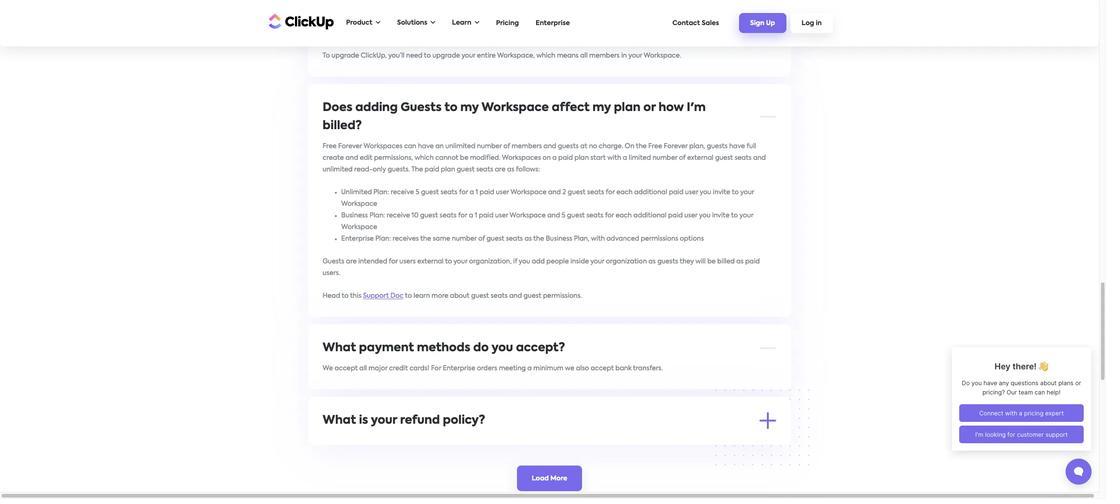 Task type: vqa. For each thing, say whether or not it's contained in the screenshot.
second PROJECTS BUTTON from the right
no



Task type: describe. For each thing, give the bounding box(es) containing it.
0 horizontal spatial in
[[622, 52, 628, 59]]

1 horizontal spatial the
[[534, 235, 545, 242]]

inside
[[571, 258, 590, 265]]

not
[[530, 438, 541, 444]]

0 vertical spatial do
[[468, 30, 484, 41]]

affect
[[552, 102, 590, 114]]

adding
[[356, 102, 398, 114]]

user down plan,
[[686, 189, 699, 196]]

free forever workspaces can have an unlimited number of members and guests at no charge. on the free forever plan, guests have full create and edit permissions, which cannot be modified. workspaces on a paid plan start with a limited number of external guest seats and unlimited read-only guests. the paid plan guest seats are as follows:
[[323, 143, 767, 173]]

10
[[412, 212, 419, 219]]

as up add
[[525, 235, 532, 242]]

can
[[405, 143, 417, 149]]

you inside we have a 100% satisfaction guarantee. if for any reason, you're not satisfied with your purchase, simply let us know within 30 days and we'll be happy to issue you a full refund.
[[380, 449, 392, 456]]

us
[[667, 438, 674, 444]]

myself
[[411, 30, 450, 41]]

days
[[725, 438, 740, 444]]

1 forever from the left
[[339, 143, 363, 149]]

enterprise for enterprise
[[536, 20, 570, 26]]

organization,
[[470, 258, 512, 265]]

they
[[680, 258, 695, 265]]

simply
[[635, 438, 655, 444]]

for inside we have a 100% satisfaction guarantee. if for any reason, you're not satisfied with your purchase, simply let us know within 30 days and we'll be happy to issue you a full refund.
[[460, 438, 469, 444]]

we'll
[[756, 438, 770, 444]]

1 for 5
[[476, 189, 479, 196]]

billed?
[[323, 120, 363, 132]]

to inside guests are intended for users external to your organization, if you add people inside your organization as guests they will be billed as paid users.
[[446, 258, 453, 265]]

be inside free forever workspaces can have an unlimited number of members and guests at no charge. on the free forever plan, guests have full create and edit permissions, which cannot be modified. workspaces on a paid plan start with a limited number of external guest seats and unlimited read-only guests. the paid plan guest seats are as follows:
[[461, 155, 469, 161]]

can i upgrade myself or do i have to upgrade my entire workspace?
[[323, 30, 729, 41]]

satisfied
[[542, 438, 569, 444]]

head to this support doc to learn more about guest seats and guest permissions.
[[323, 293, 583, 299]]

a inside business plan: receive 10 guest seats for a 1 paid user workspace and 5 guest seats for each additional paid user you invite to your workspace
[[469, 212, 474, 219]]

refund.
[[411, 449, 433, 456]]

1 horizontal spatial which
[[537, 52, 556, 59]]

in inside log in link
[[816, 20, 822, 27]]

accept?
[[517, 342, 566, 354]]

what for what payment methods do you accept?
[[323, 342, 357, 354]]

100%
[[358, 438, 376, 444]]

options
[[681, 235, 705, 242]]

user up options
[[685, 212, 698, 219]]

payment
[[359, 342, 415, 354]]

enterprise plan: receives the same number of guest seats as the business plan, with advanced permissions options
[[342, 235, 705, 242]]

receives
[[393, 235, 419, 242]]

upgrade down myself
[[433, 52, 461, 59]]

support
[[364, 293, 389, 299]]

guests inside does adding guests to my workspace affect my plan or how i'm billed?
[[401, 102, 442, 114]]

1 vertical spatial plan
[[575, 155, 590, 161]]

be inside we have a 100% satisfaction guarantee. if for any reason, you're not satisfied with your purchase, simply let us know within 30 days and we'll be happy to issue you a full refund.
[[323, 449, 331, 456]]

full inside we have a 100% satisfaction guarantee. if for any reason, you're not satisfied with your purchase, simply let us know within 30 days and we'll be happy to issue you a full refund.
[[400, 449, 409, 456]]

can
[[323, 30, 347, 41]]

this
[[351, 293, 362, 299]]

no
[[590, 143, 598, 149]]

your inside unlimited plan: receive 5 guest seats for a 1 paid user workspace and 2 guest seats for each additional paid user you invite to your workspace
[[741, 189, 755, 196]]

policy?
[[443, 415, 486, 427]]

charge.
[[600, 143, 624, 149]]

guests are intended for users external to your organization, if you add people inside your organization as guests they will be billed as paid users.
[[323, 258, 761, 276]]

permissions,
[[375, 155, 414, 161]]

2 free from the left
[[649, 143, 663, 149]]

advanced
[[607, 235, 640, 242]]

at
[[581, 143, 588, 149]]

0 horizontal spatial entire
[[478, 52, 496, 59]]

intended
[[359, 258, 388, 265]]

with for your
[[571, 438, 585, 444]]

guarantee.
[[417, 438, 452, 444]]

is
[[359, 415, 369, 427]]

2 horizontal spatial of
[[680, 155, 686, 161]]

0 horizontal spatial all
[[360, 365, 367, 372]]

receive for 5
[[391, 189, 415, 196]]

we have a 100% satisfaction guarantee. if for any reason, you're not satisfied with your purchase, simply let us know within 30 days and we'll be happy to issue you a full refund.
[[323, 438, 770, 456]]

are inside guests are intended for users external to your organization, if you add people inside your organization as guests they will be billed as paid users.
[[347, 258, 357, 265]]

start
[[591, 155, 607, 161]]

have inside we have a 100% satisfaction guarantee. if for any reason, you're not satisfied with your purchase, simply let us know within 30 days and we'll be happy to issue you a full refund.
[[335, 438, 351, 444]]

30
[[715, 438, 723, 444]]

are inside free forever workspaces can have an unlimited number of members and guests at no charge. on the free forever plan, guests have full create and edit permissions, which cannot be modified. workspaces on a paid plan start with a limited number of external guest seats and unlimited read-only guests. the paid plan guest seats are as follows:
[[495, 166, 506, 173]]

0 horizontal spatial unlimited
[[323, 166, 353, 173]]

major
[[369, 365, 388, 372]]

1 horizontal spatial unlimited
[[446, 143, 476, 149]]

up
[[767, 20, 776, 27]]

2 i from the left
[[487, 30, 491, 41]]

2 horizontal spatial guests
[[708, 143, 728, 149]]

any
[[470, 438, 482, 444]]

support doc link
[[364, 293, 404, 299]]

1 horizontal spatial entire
[[617, 30, 653, 41]]

what for what is your refund policy?
[[323, 415, 357, 427]]

plan: for unlimited
[[374, 189, 390, 196]]

on
[[626, 143, 635, 149]]

people
[[547, 258, 570, 265]]

business inside business plan: receive 10 guest seats for a 1 paid user workspace and 5 guest seats for each additional paid user you invite to your workspace
[[342, 212, 368, 219]]

invite for unlimited plan: receive 5 guest seats for a 1 paid user workspace and 2 guest seats for each additional paid user you invite to your workspace
[[714, 189, 731, 196]]

be inside guests are intended for users external to your organization, if you add people inside your organization as guests they will be billed as paid users.
[[708, 258, 717, 265]]

0 vertical spatial of
[[504, 143, 511, 149]]

external inside free forever workspaces can have an unlimited number of members and guests at no charge. on the free forever plan, guests have full create and edit permissions, which cannot be modified. workspaces on a paid plan start with a limited number of external guest seats and unlimited read-only guests. the paid plan guest seats are as follows:
[[688, 155, 714, 161]]

orders
[[478, 365, 498, 372]]

sales
[[702, 20, 720, 26]]

does
[[323, 102, 353, 114]]

permissions
[[642, 235, 679, 242]]

clickup image
[[266, 12, 334, 30]]

doc
[[391, 293, 404, 299]]

external inside guests are intended for users external to your organization, if you add people inside your organization as guests they will be billed as paid users.
[[418, 258, 444, 265]]

0 horizontal spatial of
[[479, 235, 485, 242]]

how
[[659, 102, 685, 114]]

1 horizontal spatial number
[[478, 143, 502, 149]]

0 horizontal spatial number
[[452, 235, 477, 242]]

additional for 2
[[635, 189, 668, 196]]

limited
[[630, 155, 652, 161]]

does adding guests to my workspace affect my plan or how i'm billed?
[[323, 102, 707, 132]]

1 horizontal spatial business
[[546, 235, 573, 242]]

1 horizontal spatial all
[[581, 52, 588, 59]]

add
[[532, 258, 545, 265]]

pricing link
[[492, 15, 524, 31]]

meeting
[[499, 365, 526, 372]]

0 horizontal spatial the
[[421, 235, 432, 242]]

upgrade right to
[[332, 52, 360, 59]]

satisfaction
[[377, 438, 415, 444]]

what payment methods do you accept?
[[323, 342, 566, 354]]

pricing
[[496, 20, 519, 26]]

clickup,
[[361, 52, 387, 59]]

members inside free forever workspaces can have an unlimited number of members and guests at no charge. on the free forever plan, guests have full create and edit permissions, which cannot be modified. workspaces on a paid plan start with a limited number of external guest seats and unlimited read-only guests. the paid plan guest seats are as follows:
[[512, 143, 543, 149]]

have left an
[[419, 143, 434, 149]]

and inside unlimited plan: receive 5 guest seats for a 1 paid user workspace and 2 guest seats for each additional paid user you invite to your workspace
[[549, 189, 562, 196]]

permissions.
[[544, 293, 583, 299]]

1 accept from the left
[[335, 365, 358, 372]]

contact sales
[[673, 20, 720, 26]]

i'm
[[687, 102, 707, 114]]

load more
[[532, 475, 568, 482]]

for inside guests are intended for users external to your organization, if you add people inside your organization as guests they will be billed as paid users.
[[389, 258, 398, 265]]

2 horizontal spatial number
[[653, 155, 678, 161]]

to inside unlimited plan: receive 5 guest seats for a 1 paid user workspace and 2 guest seats for each additional paid user you invite to your workspace
[[733, 189, 740, 196]]

your inside business plan: receive 10 guest seats for a 1 paid user workspace and 5 guest seats for each additional paid user you invite to your workspace
[[740, 212, 754, 219]]

load
[[532, 475, 549, 482]]

you inside business plan: receive 10 guest seats for a 1 paid user workspace and 5 guest seats for each additional paid user you invite to your workspace
[[700, 212, 711, 219]]

need
[[407, 52, 423, 59]]

1 free from the left
[[323, 143, 337, 149]]

upgrade up means
[[542, 30, 593, 41]]

the
[[412, 166, 424, 173]]

0 vertical spatial members
[[590, 52, 620, 59]]

will
[[696, 258, 707, 265]]

solutions
[[397, 20, 428, 26]]

1 vertical spatial do
[[474, 342, 489, 354]]

minimum
[[534, 365, 564, 372]]

edit
[[360, 155, 373, 161]]

to inside does adding guests to my workspace affect my plan or how i'm billed?
[[445, 102, 458, 114]]

1 i from the left
[[350, 30, 354, 41]]

solutions button
[[393, 13, 440, 33]]

organization
[[607, 258, 648, 265]]



Task type: locate. For each thing, give the bounding box(es) containing it.
2 horizontal spatial the
[[637, 143, 647, 149]]

1 horizontal spatial members
[[590, 52, 620, 59]]

or left 'how'
[[644, 102, 657, 114]]

1 vertical spatial full
[[400, 449, 409, 456]]

refund
[[401, 415, 441, 427]]

full
[[747, 143, 757, 149], [400, 449, 409, 456]]

enterprise for enterprise plan: receives the same number of guest seats as the business plan, with advanced permissions options
[[342, 235, 374, 242]]

we for what is your refund policy?
[[323, 438, 333, 444]]

entire left workspace,
[[478, 52, 496, 59]]

1 vertical spatial plan:
[[370, 212, 386, 219]]

plan: down 'unlimited'
[[370, 212, 386, 219]]

number
[[478, 143, 502, 149], [653, 155, 678, 161], [452, 235, 477, 242]]

plan: inside business plan: receive 10 guest seats for a 1 paid user workspace and 5 guest seats for each additional paid user you invite to your workspace
[[370, 212, 386, 219]]

learn
[[452, 20, 472, 26]]

0 vertical spatial external
[[688, 155, 714, 161]]

guests left they
[[658, 258, 679, 265]]

invite inside unlimited plan: receive 5 guest seats for a 1 paid user workspace and 2 guest seats for each additional paid user you invite to your workspace
[[714, 189, 731, 196]]

number right limited
[[653, 155, 678, 161]]

reason,
[[484, 438, 507, 444]]

0 vertical spatial business
[[342, 212, 368, 219]]

forever up edit
[[339, 143, 363, 149]]

enterprise up can i upgrade myself or do i have to upgrade my entire workspace?
[[536, 20, 570, 26]]

guests up users.
[[323, 258, 345, 265]]

receive inside business plan: receive 10 guest seats for a 1 paid user workspace and 5 guest seats for each additional paid user you invite to your workspace
[[387, 212, 411, 219]]

have down pricing
[[494, 30, 523, 41]]

1 horizontal spatial plan
[[575, 155, 590, 161]]

with
[[608, 155, 622, 161], [592, 235, 606, 242], [571, 438, 585, 444]]

guests up can
[[401, 102, 442, 114]]

5 inside unlimited plan: receive 5 guest seats for a 1 paid user workspace and 2 guest seats for each additional paid user you invite to your workspace
[[416, 189, 420, 196]]

2 we from the top
[[323, 438, 333, 444]]

each up advanced
[[616, 212, 633, 219]]

5 down the
[[416, 189, 420, 196]]

0 horizontal spatial guests
[[559, 143, 579, 149]]

1 vertical spatial workspaces
[[503, 155, 542, 161]]

be right will
[[708, 258, 717, 265]]

0 horizontal spatial full
[[400, 449, 409, 456]]

0 vertical spatial or
[[453, 30, 466, 41]]

enterprise right for
[[443, 365, 476, 372]]

i down product
[[350, 30, 354, 41]]

each inside business plan: receive 10 guest seats for a 1 paid user workspace and 5 guest seats for each additional paid user you invite to your workspace
[[616, 212, 633, 219]]

plan: left receives
[[376, 235, 392, 242]]

additional inside unlimited plan: receive 5 guest seats for a 1 paid user workspace and 2 guest seats for each additional paid user you invite to your workspace
[[635, 189, 668, 196]]

workspace inside does adding guests to my workspace affect my plan or how i'm billed?
[[482, 102, 550, 114]]

receive inside unlimited plan: receive 5 guest seats for a 1 paid user workspace and 2 guest seats for each additional paid user you invite to your workspace
[[391, 189, 415, 196]]

0 horizontal spatial 5
[[416, 189, 420, 196]]

5 down 2
[[562, 212, 566, 219]]

the
[[637, 143, 647, 149], [421, 235, 432, 242], [534, 235, 545, 242]]

1 horizontal spatial full
[[747, 143, 757, 149]]

i left pricing link
[[487, 30, 491, 41]]

i
[[350, 30, 354, 41], [487, 30, 491, 41]]

1 we from the top
[[323, 365, 333, 372]]

log
[[802, 20, 815, 27]]

as right 'billed'
[[737, 258, 744, 265]]

plan inside does adding guests to my workspace affect my plan or how i'm billed?
[[615, 102, 641, 114]]

0 vertical spatial unlimited
[[446, 143, 476, 149]]

external down plan,
[[688, 155, 714, 161]]

in left workspace.
[[622, 52, 628, 59]]

1 vertical spatial are
[[347, 258, 357, 265]]

2 horizontal spatial be
[[708, 258, 717, 265]]

means
[[558, 52, 579, 59]]

are down modified.
[[495, 166, 506, 173]]

guests
[[559, 143, 579, 149], [708, 143, 728, 149], [658, 258, 679, 265]]

workspace.
[[644, 52, 682, 59]]

learn
[[414, 293, 431, 299]]

if
[[514, 258, 518, 265]]

enterprise up the 'intended'
[[342, 235, 374, 242]]

guests.
[[388, 166, 411, 173]]

all left major
[[360, 365, 367, 372]]

as down permissions
[[649, 258, 657, 265]]

purchase,
[[602, 438, 633, 444]]

0 vertical spatial full
[[747, 143, 757, 149]]

have
[[494, 30, 523, 41], [419, 143, 434, 149], [730, 143, 746, 149], [335, 438, 351, 444]]

1 horizontal spatial are
[[495, 166, 506, 173]]

guests inside guests are intended for users external to your organization, if you add people inside your organization as guests they will be billed as paid users.
[[658, 258, 679, 265]]

2 horizontal spatial plan
[[615, 102, 641, 114]]

happy
[[333, 449, 354, 456]]

of down does adding guests to my workspace affect my plan or how i'm billed? in the top of the page
[[504, 143, 511, 149]]

to inside we have a 100% satisfaction guarantee. if for any reason, you're not satisfied with your purchase, simply let us know within 30 days and we'll be happy to issue you a full refund.
[[355, 449, 362, 456]]

plan: for enterprise
[[376, 235, 392, 242]]

receive left 10
[[387, 212, 411, 219]]

additional inside business plan: receive 10 guest seats for a 1 paid user workspace and 5 guest seats for each additional paid user you invite to your workspace
[[634, 212, 667, 219]]

business
[[342, 212, 368, 219], [546, 235, 573, 242]]

all
[[581, 52, 588, 59], [360, 365, 367, 372]]

you inside unlimited plan: receive 5 guest seats for a 1 paid user workspace and 2 guest seats for each additional paid user you invite to your workspace
[[701, 189, 712, 196]]

1 for 10
[[475, 212, 478, 219]]

the right on at top right
[[637, 143, 647, 149]]

0 vertical spatial are
[[495, 166, 506, 173]]

sign
[[751, 20, 765, 27]]

an
[[436, 143, 444, 149]]

receive for 10
[[387, 212, 411, 219]]

each for 5
[[616, 212, 633, 219]]

external right users
[[418, 258, 444, 265]]

with right plan, on the right
[[592, 235, 606, 242]]

upgrade up clickup,
[[357, 30, 408, 41]]

members
[[590, 52, 620, 59], [512, 143, 543, 149]]

plan down cannot
[[441, 166, 456, 173]]

cannot
[[436, 155, 459, 161]]

of
[[504, 143, 511, 149], [680, 155, 686, 161], [479, 235, 485, 242]]

workspaces up follows:
[[503, 155, 542, 161]]

unlimited down create
[[323, 166, 353, 173]]

have right plan,
[[730, 143, 746, 149]]

0 vertical spatial plan:
[[374, 189, 390, 196]]

plan
[[615, 102, 641, 114], [575, 155, 590, 161], [441, 166, 456, 173]]

2 horizontal spatial enterprise
[[536, 20, 570, 26]]

for
[[460, 189, 469, 196], [606, 189, 616, 196], [459, 212, 468, 219], [606, 212, 615, 219], [389, 258, 398, 265], [460, 438, 469, 444]]

paid
[[559, 155, 574, 161], [425, 166, 440, 173], [480, 189, 495, 196], [670, 189, 684, 196], [479, 212, 494, 219], [669, 212, 684, 219], [746, 258, 761, 265]]

0 horizontal spatial members
[[512, 143, 543, 149]]

1 horizontal spatial guests
[[401, 102, 442, 114]]

1 vertical spatial of
[[680, 155, 686, 161]]

receive down guests.
[[391, 189, 415, 196]]

0 horizontal spatial enterprise
[[342, 235, 374, 242]]

0 horizontal spatial accept
[[335, 365, 358, 372]]

you'll
[[389, 52, 405, 59]]

unlimited
[[342, 189, 372, 196]]

0 horizontal spatial guests
[[323, 258, 345, 265]]

1 horizontal spatial i
[[487, 30, 491, 41]]

1 vertical spatial invite
[[713, 212, 730, 219]]

you inside guests are intended for users external to your organization, if you add people inside your organization as guests they will be billed as paid users.
[[519, 258, 531, 265]]

entire up workspace.
[[617, 30, 653, 41]]

1 horizontal spatial of
[[504, 143, 511, 149]]

or
[[453, 30, 466, 41], [644, 102, 657, 114]]

1
[[476, 189, 479, 196], [475, 212, 478, 219]]

1 vertical spatial unlimited
[[323, 166, 353, 173]]

0 horizontal spatial i
[[350, 30, 354, 41]]

be left happy
[[323, 449, 331, 456]]

0 vertical spatial workspaces
[[364, 143, 403, 149]]

0 vertical spatial 1
[[476, 189, 479, 196]]

or inside does adding guests to my workspace affect my plan or how i'm billed?
[[644, 102, 657, 114]]

with right satisfied
[[571, 438, 585, 444]]

0 vertical spatial invite
[[714, 189, 731, 196]]

product
[[346, 20, 373, 26]]

which up the
[[415, 155, 434, 161]]

each inside unlimited plan: receive 5 guest seats for a 1 paid user workspace and 2 guest seats for each additional paid user you invite to your workspace
[[617, 189, 633, 196]]

also
[[577, 365, 590, 372]]

1 horizontal spatial enterprise
[[443, 365, 476, 372]]

business down 'unlimited'
[[342, 212, 368, 219]]

the left same
[[421, 235, 432, 242]]

invite for business plan: receive 10 guest seats for a 1 paid user workspace and 5 guest seats for each additional paid user you invite to your workspace
[[713, 212, 730, 219]]

1 vertical spatial members
[[512, 143, 543, 149]]

users
[[400, 258, 416, 265]]

we for what payment methods do you accept?
[[323, 365, 333, 372]]

you're
[[508, 438, 528, 444]]

of right limited
[[680, 155, 686, 161]]

within
[[694, 438, 713, 444]]

1 what from the top
[[323, 342, 357, 354]]

workspaces
[[364, 143, 403, 149], [503, 155, 542, 161]]

1 horizontal spatial or
[[644, 102, 657, 114]]

0 horizontal spatial are
[[347, 258, 357, 265]]

read-
[[355, 166, 373, 173]]

workspaces up permissions,
[[364, 143, 403, 149]]

user
[[497, 189, 510, 196], [686, 189, 699, 196], [496, 212, 509, 219], [685, 212, 698, 219]]

full inside free forever workspaces can have an unlimited number of members and guests at no charge. on the free forever plan, guests have full create and edit permissions, which cannot be modified. workspaces on a paid plan start with a limited number of external guest seats and unlimited read-only guests. the paid plan guest seats are as follows:
[[747, 143, 757, 149]]

2 vertical spatial with
[[571, 438, 585, 444]]

know
[[675, 438, 692, 444]]

0 horizontal spatial which
[[415, 155, 434, 161]]

2 vertical spatial plan
[[441, 166, 456, 173]]

2 vertical spatial enterprise
[[443, 365, 476, 372]]

credit
[[390, 365, 409, 372]]

0 vertical spatial we
[[323, 365, 333, 372]]

0 horizontal spatial plan
[[441, 166, 456, 173]]

head
[[323, 293, 341, 299]]

user up enterprise plan: receives the same number of guest seats as the business plan, with advanced permissions options
[[496, 212, 509, 219]]

1 vertical spatial receive
[[387, 212, 411, 219]]

learn button
[[448, 13, 484, 33]]

1 inside business plan: receive 10 guest seats for a 1 paid user workspace and 5 guest seats for each additional paid user you invite to your workspace
[[475, 212, 478, 219]]

additional up permissions
[[634, 212, 667, 219]]

0 horizontal spatial be
[[323, 449, 331, 456]]

invite inside business plan: receive 10 guest seats for a 1 paid user workspace and 5 guest seats for each additional paid user you invite to your workspace
[[713, 212, 730, 219]]

0 vertical spatial each
[[617, 189, 633, 196]]

2 forever from the left
[[665, 143, 688, 149]]

only
[[373, 166, 387, 173]]

of up organization,
[[479, 235, 485, 242]]

0 vertical spatial all
[[581, 52, 588, 59]]

2 vertical spatial of
[[479, 235, 485, 242]]

1 horizontal spatial free
[[649, 143, 663, 149]]

with for advanced
[[592, 235, 606, 242]]

members right means
[[590, 52, 620, 59]]

0 vertical spatial guests
[[401, 102, 442, 114]]

user down modified.
[[497, 189, 510, 196]]

business down business plan: receive 10 guest seats for a 1 paid user workspace and 5 guest seats for each additional paid user you invite to your workspace
[[546, 235, 573, 242]]

0 horizontal spatial workspaces
[[364, 143, 403, 149]]

additional for 5
[[634, 212, 667, 219]]

plan: down only
[[374, 189, 390, 196]]

with inside we have a 100% satisfaction guarantee. if for any reason, you're not satisfied with your purchase, simply let us know within 30 days and we'll be happy to issue you a full refund.
[[571, 438, 585, 444]]

issue
[[364, 449, 379, 456]]

as left follows:
[[508, 166, 515, 173]]

business plan: receive 10 guest seats for a 1 paid user workspace and 5 guest seats for each additional paid user you invite to your workspace
[[342, 212, 754, 230]]

0 vertical spatial receive
[[391, 189, 415, 196]]

same
[[433, 235, 451, 242]]

1 horizontal spatial in
[[816, 20, 822, 27]]

in right log
[[816, 20, 822, 27]]

1 horizontal spatial workspaces
[[503, 155, 542, 161]]

0 vertical spatial be
[[461, 155, 469, 161]]

plan down at
[[575, 155, 590, 161]]

1 horizontal spatial external
[[688, 155, 714, 161]]

plan: for business
[[370, 212, 386, 219]]

unlimited up cannot
[[446, 143, 476, 149]]

which left means
[[537, 52, 556, 59]]

1 vertical spatial in
[[622, 52, 628, 59]]

1 vertical spatial 1
[[475, 212, 478, 219]]

1 vertical spatial be
[[708, 258, 717, 265]]

the down business plan: receive 10 guest seats for a 1 paid user workspace and 5 guest seats for each additional paid user you invite to your workspace
[[534, 235, 545, 242]]

a inside unlimited plan: receive 5 guest seats for a 1 paid user workspace and 2 guest seats for each additional paid user you invite to your workspace
[[470, 189, 475, 196]]

plan: inside unlimited plan: receive 5 guest seats for a 1 paid user workspace and 2 guest seats for each additional paid user you invite to your workspace
[[374, 189, 390, 196]]

have up happy
[[335, 438, 351, 444]]

be right cannot
[[461, 155, 469, 161]]

2
[[563, 189, 567, 196]]

1 vertical spatial we
[[323, 438, 333, 444]]

members up follows:
[[512, 143, 543, 149]]

paid inside guests are intended for users external to your organization, if you add people inside your organization as guests they will be billed as paid users.
[[746, 258, 761, 265]]

1 vertical spatial guests
[[323, 258, 345, 265]]

unlimited plan: receive 5 guest seats for a 1 paid user workspace and 2 guest seats for each additional paid user you invite to your workspace
[[342, 189, 755, 207]]

accept
[[335, 365, 358, 372], [591, 365, 615, 372]]

if
[[454, 438, 458, 444]]

are
[[495, 166, 506, 173], [347, 258, 357, 265]]

0 vertical spatial additional
[[635, 189, 668, 196]]

0 horizontal spatial forever
[[339, 143, 363, 149]]

do up orders
[[474, 342, 489, 354]]

to inside business plan: receive 10 guest seats for a 1 paid user workspace and 5 guest seats for each additional paid user you invite to your workspace
[[732, 212, 739, 219]]

0 horizontal spatial free
[[323, 143, 337, 149]]

plan up on at top right
[[615, 102, 641, 114]]

1 vertical spatial or
[[644, 102, 657, 114]]

each for 2
[[617, 189, 633, 196]]

free up create
[[323, 143, 337, 149]]

accept right also
[[591, 365, 615, 372]]

0 horizontal spatial business
[[342, 212, 368, 219]]

each down limited
[[617, 189, 633, 196]]

in
[[816, 20, 822, 27], [622, 52, 628, 59]]

contact
[[673, 20, 701, 26]]

2 accept from the left
[[591, 365, 615, 372]]

are left the 'intended'
[[347, 258, 357, 265]]

1 vertical spatial which
[[415, 155, 434, 161]]

number up modified.
[[478, 143, 502, 149]]

0 vertical spatial plan
[[615, 102, 641, 114]]

or down the learn
[[453, 30, 466, 41]]

5 inside business plan: receive 10 guest seats for a 1 paid user workspace and 5 guest seats for each additional paid user you invite to your workspace
[[562, 212, 566, 219]]

do down the learn
[[468, 30, 484, 41]]

enterprise
[[536, 20, 570, 26], [342, 235, 374, 242], [443, 365, 476, 372]]

1 vertical spatial additional
[[634, 212, 667, 219]]

2 what from the top
[[323, 415, 357, 427]]

0 vertical spatial 5
[[416, 189, 420, 196]]

the inside free forever workspaces can have an unlimited number of members and guests at no charge. on the free forever plan, guests have full create and edit permissions, which cannot be modified. workspaces on a paid plan start with a limited number of external guest seats and unlimited read-only guests. the paid plan guest seats are as follows:
[[637, 143, 647, 149]]

0 vertical spatial with
[[608, 155, 622, 161]]

free up limited
[[649, 143, 663, 149]]

0 vertical spatial entire
[[617, 30, 653, 41]]

2 vertical spatial be
[[323, 449, 331, 456]]

and inside we have a 100% satisfaction guarantee. if for any reason, you're not satisfied with your purchase, simply let us know within 30 days and we'll be happy to issue you a full refund.
[[741, 438, 754, 444]]

1 vertical spatial with
[[592, 235, 606, 242]]

which inside free forever workspaces can have an unlimited number of members and guests at no charge. on the free forever plan, guests have full create and edit permissions, which cannot be modified. workspaces on a paid plan start with a limited number of external guest seats and unlimited read-only guests. the paid plan guest seats are as follows:
[[415, 155, 434, 161]]

product button
[[342, 13, 385, 33]]

and inside business plan: receive 10 guest seats for a 1 paid user workspace and 5 guest seats for each additional paid user you invite to your workspace
[[548, 212, 561, 219]]

all right means
[[581, 52, 588, 59]]

additional down limited
[[635, 189, 668, 196]]

as inside free forever workspaces can have an unlimited number of members and guests at no charge. on the free forever plan, guests have full create and edit permissions, which cannot be modified. workspaces on a paid plan start with a limited number of external guest seats and unlimited read-only guests. the paid plan guest seats are as follows:
[[508, 166, 515, 173]]

contact sales button
[[668, 15, 724, 31]]

plan,
[[690, 143, 706, 149]]

forever left plan,
[[665, 143, 688, 149]]

0 horizontal spatial with
[[571, 438, 585, 444]]

guests
[[401, 102, 442, 114], [323, 258, 345, 265]]

workspace?
[[655, 30, 729, 41]]

to
[[526, 30, 539, 41], [425, 52, 431, 59], [445, 102, 458, 114], [733, 189, 740, 196], [732, 212, 739, 219], [446, 258, 453, 265], [342, 293, 349, 299], [406, 293, 412, 299], [355, 449, 362, 456]]

your inside we have a 100% satisfaction guarantee. if for any reason, you're not satisfied with your purchase, simply let us know within 30 days and we'll be happy to issue you a full refund.
[[586, 438, 600, 444]]

let
[[657, 438, 665, 444]]

additional
[[635, 189, 668, 196], [634, 212, 667, 219]]

methods
[[417, 342, 471, 354]]

create
[[323, 155, 344, 161]]

with down charge.
[[608, 155, 622, 161]]

1 horizontal spatial accept
[[591, 365, 615, 372]]

with inside free forever workspaces can have an unlimited number of members and guests at no charge. on the free forever plan, guests have full create and edit permissions, which cannot be modified. workspaces on a paid plan start with a limited number of external guest seats and unlimited read-only guests. the paid plan guest seats are as follows:
[[608, 155, 622, 161]]

1 vertical spatial entire
[[478, 52, 496, 59]]

billed
[[718, 258, 736, 265]]

1 vertical spatial number
[[653, 155, 678, 161]]

we
[[566, 365, 575, 372]]

accept left major
[[335, 365, 358, 372]]

log in link
[[791, 13, 834, 33]]

guests inside guests are intended for users external to your organization, if you add people inside your organization as guests they will be billed as paid users.
[[323, 258, 345, 265]]

guests right plan,
[[708, 143, 728, 149]]

a
[[553, 155, 557, 161], [624, 155, 628, 161], [470, 189, 475, 196], [469, 212, 474, 219], [528, 365, 532, 372], [353, 438, 357, 444], [394, 449, 398, 456]]

we accept all major credit cards! for enterprise orders meeting a minimum we also accept bank transfers.
[[323, 365, 664, 372]]

1 vertical spatial what
[[323, 415, 357, 427]]

number right same
[[452, 235, 477, 242]]

we inside we have a 100% satisfaction guarantee. if for any reason, you're not satisfied with your purchase, simply let us know within 30 days and we'll be happy to issue you a full refund.
[[323, 438, 333, 444]]

guests left at
[[559, 143, 579, 149]]

1 inside unlimited plan: receive 5 guest seats for a 1 paid user workspace and 2 guest seats for each additional paid user you invite to your workspace
[[476, 189, 479, 196]]

0 horizontal spatial or
[[453, 30, 466, 41]]

1 vertical spatial 5
[[562, 212, 566, 219]]

1 vertical spatial business
[[546, 235, 573, 242]]



